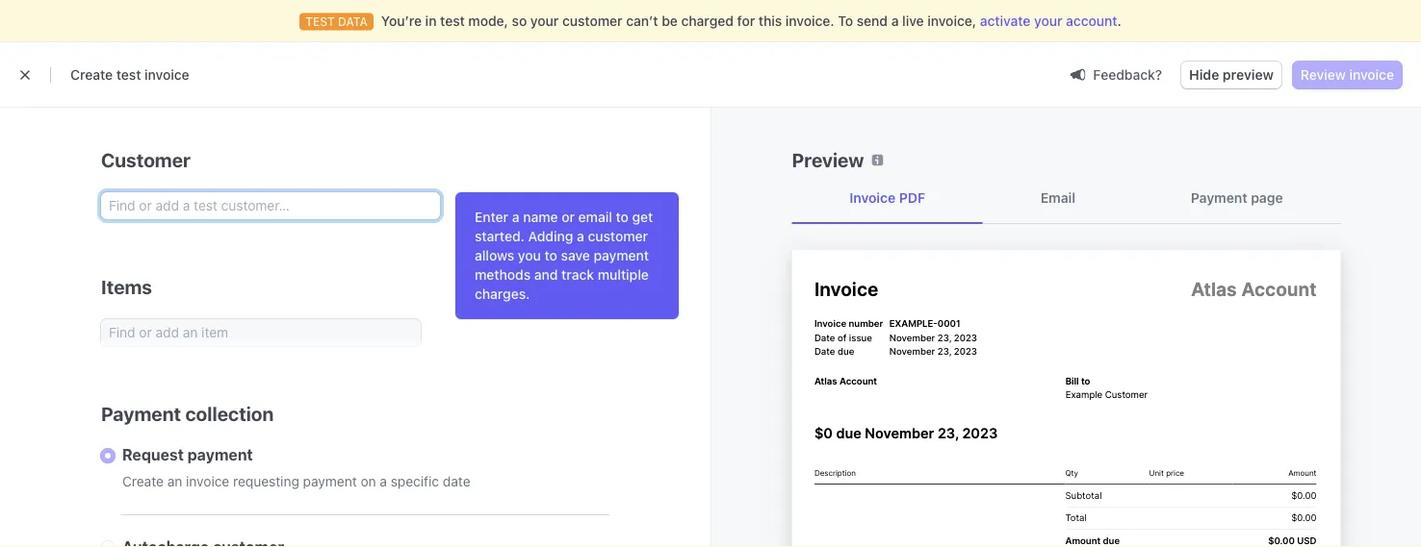 Task type: locate. For each thing, give the bounding box(es) containing it.
request
[[122, 446, 184, 465]]

adding
[[528, 229, 573, 245]]

your right "activate"
[[1034, 13, 1063, 29]]

test
[[440, 13, 465, 29], [116, 67, 141, 83]]

track
[[562, 267, 594, 283]]

on
[[361, 474, 376, 490]]

payment inside "tab list"
[[1191, 190, 1248, 206]]

0 horizontal spatial create
[[70, 67, 113, 83]]

your right the so
[[531, 13, 559, 29]]

to
[[616, 209, 629, 225], [545, 248, 557, 264]]

invoice right review
[[1350, 67, 1394, 83]]

a right on
[[380, 474, 387, 490]]

charged
[[681, 13, 734, 29]]

enter a name or email to get started. adding a customer allows you to save payment methods and track multiple charges.
[[475, 209, 653, 302]]

0 horizontal spatial test
[[116, 67, 141, 83]]

review invoice button
[[1293, 62, 1402, 89]]

hide preview button
[[1182, 62, 1282, 89]]

feedback? button
[[1062, 61, 1170, 88]]

0 horizontal spatial to
[[545, 248, 557, 264]]

1 horizontal spatial create
[[122, 474, 164, 490]]

1 horizontal spatial to
[[616, 209, 629, 225]]

1 horizontal spatial your
[[1034, 13, 1063, 29]]

feedback?
[[1093, 66, 1162, 82]]

for
[[737, 13, 755, 29]]

payment down collection
[[188, 446, 253, 465]]

payment left page
[[1191, 190, 1248, 206]]

1 vertical spatial customer
[[588, 229, 648, 245]]

0 vertical spatial create
[[70, 67, 113, 83]]

save
[[561, 248, 590, 264]]

you're in test mode, so your customer can't be charged for this invoice. to send a live invoice, activate your account .
[[381, 13, 1122, 29]]

0 horizontal spatial payment
[[188, 446, 253, 465]]

1 vertical spatial payment
[[101, 403, 181, 425]]

0 horizontal spatial payment
[[101, 403, 181, 425]]

payment left on
[[303, 474, 357, 490]]

1 vertical spatial to
[[545, 248, 557, 264]]

invoice up customer
[[145, 67, 189, 83]]

Find or add a test customer… text field
[[101, 193, 440, 220]]

create
[[70, 67, 113, 83], [122, 474, 164, 490]]

1 vertical spatial payment
[[188, 446, 253, 465]]

live
[[902, 13, 924, 29]]

0 vertical spatial to
[[616, 209, 629, 225]]

to left get on the left top of the page
[[616, 209, 629, 225]]

1 horizontal spatial payment
[[1191, 190, 1248, 206]]

payment up request at the left
[[101, 403, 181, 425]]

a
[[891, 13, 899, 29], [512, 209, 520, 225], [577, 229, 584, 245], [380, 474, 387, 490]]

create inside request payment create an invoice requesting payment on a specific date
[[122, 474, 164, 490]]

so
[[512, 13, 527, 29]]

and
[[534, 267, 558, 283]]

an
[[167, 474, 182, 490]]

test up customer
[[116, 67, 141, 83]]

invoice right an
[[186, 474, 229, 490]]

can't
[[626, 13, 658, 29]]

0 vertical spatial payment
[[594, 248, 649, 264]]

customer
[[562, 13, 623, 29], [588, 229, 648, 245]]

2 your from the left
[[1034, 13, 1063, 29]]

email
[[1041, 190, 1076, 206]]

0 vertical spatial customer
[[562, 13, 623, 29]]

1 vertical spatial create
[[122, 474, 164, 490]]

multiple
[[598, 267, 649, 283]]

customer down email
[[588, 229, 648, 245]]

0 vertical spatial payment
[[1191, 190, 1248, 206]]

invoice
[[850, 190, 896, 206]]

test right in
[[440, 13, 465, 29]]

email
[[578, 209, 612, 225]]

1 horizontal spatial test
[[440, 13, 465, 29]]

a up save
[[577, 229, 584, 245]]

invoice
[[145, 67, 189, 83], [1350, 67, 1394, 83], [186, 474, 229, 490]]

payment inside enter a name or email to get started. adding a customer allows you to save payment methods and track multiple charges.
[[594, 248, 649, 264]]

customer
[[101, 148, 191, 171]]

payment
[[1191, 190, 1248, 206], [101, 403, 181, 425]]

customer left can't
[[562, 13, 623, 29]]

hide preview
[[1189, 67, 1274, 83]]

payment up multiple
[[594, 248, 649, 264]]

payment page
[[1191, 190, 1283, 206]]

activate
[[980, 13, 1031, 29]]

to down adding at the top left of page
[[545, 248, 557, 264]]

review invoice
[[1301, 67, 1394, 83]]

get
[[632, 209, 653, 225]]

your
[[531, 13, 559, 29], [1034, 13, 1063, 29]]

request payment create an invoice requesting payment on a specific date
[[122, 446, 470, 490]]

payment
[[594, 248, 649, 264], [188, 446, 253, 465], [303, 474, 357, 490]]

2 horizontal spatial payment
[[594, 248, 649, 264]]

tab list
[[792, 173, 1341, 224]]

0 horizontal spatial your
[[531, 13, 559, 29]]

preview
[[792, 148, 864, 171]]

2 vertical spatial payment
[[303, 474, 357, 490]]

pdf
[[899, 190, 925, 206]]



Task type: vqa. For each thing, say whether or not it's contained in the screenshot.
the rightmost 23
no



Task type: describe. For each thing, give the bounding box(es) containing it.
tab list containing invoice pdf
[[792, 173, 1341, 224]]

customer inside enter a name or email to get started. adding a customer allows you to save payment methods and track multiple charges.
[[588, 229, 648, 245]]

you
[[518, 248, 541, 264]]

a left live
[[891, 13, 899, 29]]

name
[[523, 209, 558, 225]]

0 vertical spatial test
[[440, 13, 465, 29]]

be
[[662, 13, 678, 29]]

in
[[425, 13, 437, 29]]

Find or add an item text field
[[101, 320, 421, 347]]

invoice.
[[786, 13, 835, 29]]

you're
[[381, 13, 422, 29]]

mode,
[[468, 13, 508, 29]]

requesting
[[233, 474, 299, 490]]

1 your from the left
[[531, 13, 559, 29]]

specific
[[391, 474, 439, 490]]

allows
[[475, 248, 514, 264]]

payment for payment page
[[1191, 190, 1248, 206]]

payment collection
[[101, 403, 274, 425]]

to
[[838, 13, 853, 29]]

review
[[1301, 67, 1346, 83]]

create test invoice
[[70, 67, 189, 83]]

charges.
[[475, 286, 530, 302]]

enter
[[475, 209, 509, 225]]

.
[[1118, 13, 1122, 29]]

activate your account link
[[980, 12, 1118, 31]]

or
[[562, 209, 575, 225]]

started.
[[475, 229, 525, 245]]

page
[[1251, 190, 1283, 206]]

items
[[101, 275, 152, 298]]

1 vertical spatial test
[[116, 67, 141, 83]]

hide
[[1189, 67, 1219, 83]]

date
[[443, 474, 470, 490]]

methods
[[475, 267, 531, 283]]

1 horizontal spatial payment
[[303, 474, 357, 490]]

collection
[[185, 403, 274, 425]]

invoice,
[[928, 13, 976, 29]]

account
[[1066, 13, 1118, 29]]

this
[[759, 13, 782, 29]]

payment for payment collection
[[101, 403, 181, 425]]

preview
[[1223, 67, 1274, 83]]

send
[[857, 13, 888, 29]]

a inside request payment create an invoice requesting payment on a specific date
[[380, 474, 387, 490]]

invoice inside request payment create an invoice requesting payment on a specific date
[[186, 474, 229, 490]]

invoice inside button
[[1350, 67, 1394, 83]]

invoice pdf
[[850, 190, 925, 206]]

a right enter
[[512, 209, 520, 225]]



